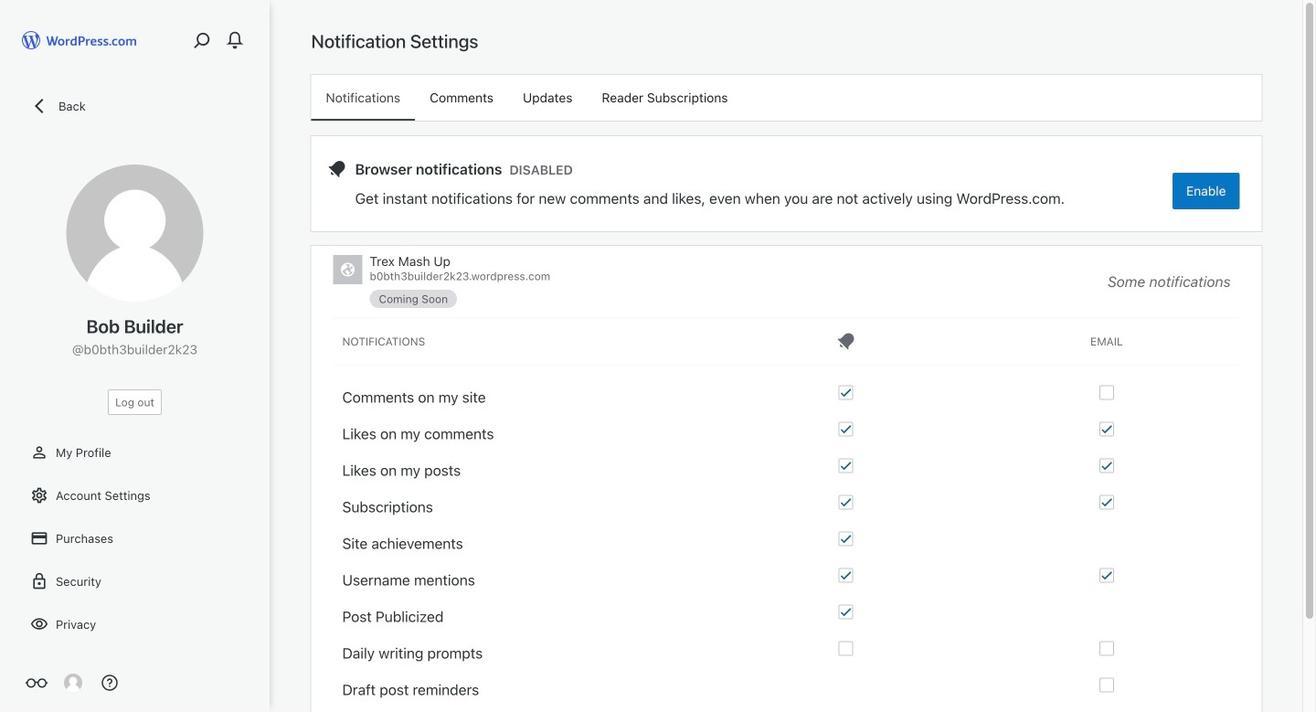 Task type: locate. For each thing, give the bounding box(es) containing it.
None checkbox
[[1100, 422, 1115, 437], [839, 495, 854, 510], [839, 532, 854, 546], [839, 568, 854, 583], [1100, 568, 1115, 583], [1100, 642, 1115, 656], [1100, 422, 1115, 437], [839, 495, 854, 510], [839, 532, 854, 546], [839, 568, 854, 583], [1100, 568, 1115, 583], [1100, 642, 1115, 656]]

main content
[[311, 29, 1262, 712]]

menu
[[311, 75, 1262, 121]]

visibility image
[[30, 615, 48, 634]]

settings image
[[30, 487, 48, 505]]

None checkbox
[[839, 385, 854, 400], [1100, 385, 1115, 400], [839, 422, 854, 437], [839, 459, 854, 473], [1100, 459, 1115, 473], [1100, 495, 1115, 510], [839, 605, 854, 620], [839, 642, 854, 656], [1100, 678, 1115, 693], [839, 385, 854, 400], [1100, 385, 1115, 400], [839, 422, 854, 437], [839, 459, 854, 473], [1100, 459, 1115, 473], [1100, 495, 1115, 510], [839, 605, 854, 620], [839, 642, 854, 656], [1100, 678, 1115, 693]]

bob builder image
[[66, 165, 203, 302]]



Task type: vqa. For each thing, say whether or not it's contained in the screenshot.
SETTINGS image
yes



Task type: describe. For each thing, give the bounding box(es) containing it.
reader image
[[26, 672, 48, 694]]

bob builder image
[[64, 674, 82, 692]]

lock image
[[30, 572, 48, 591]]

person image
[[30, 444, 48, 462]]

credit_card image
[[30, 529, 48, 548]]



